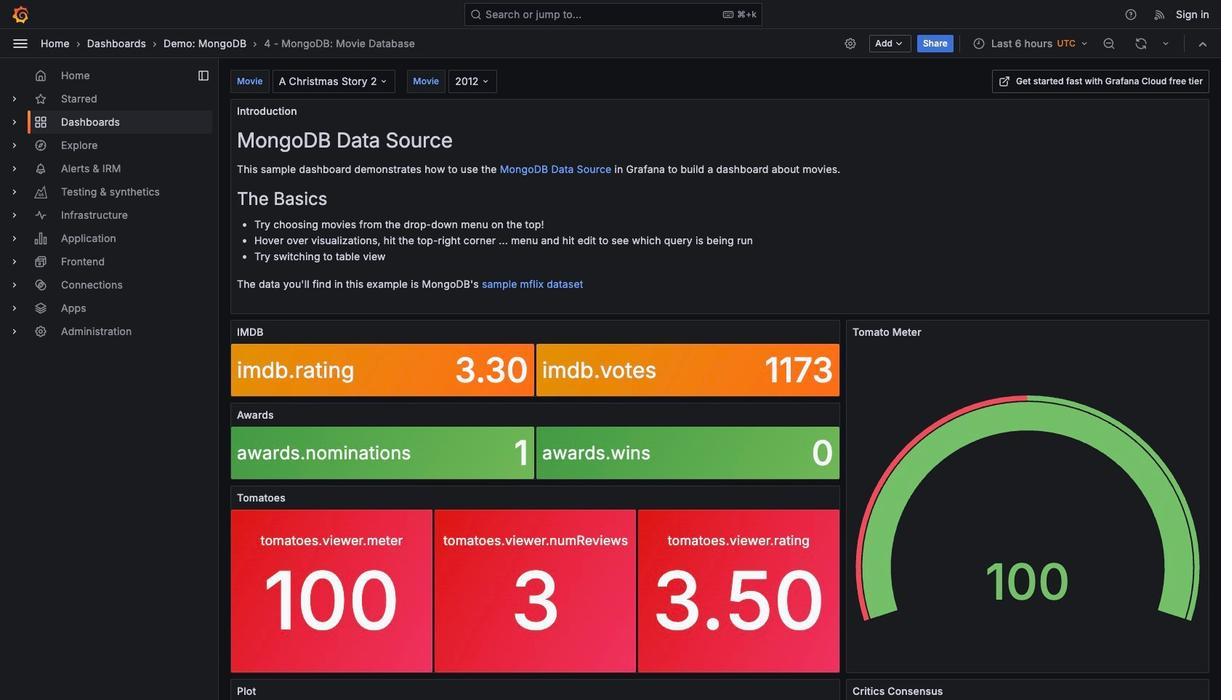 Task type: locate. For each thing, give the bounding box(es) containing it.
navigation element
[[0, 58, 218, 355]]

dashboard settings image
[[844, 37, 857, 50]]

grafana image
[[12, 5, 29, 23]]

expand section dashboards image
[[9, 116, 20, 128]]

close menu image
[[12, 35, 29, 52]]

expand section starred image
[[9, 93, 20, 105]]

expand section testing & synthetics image
[[9, 186, 20, 198]]

expand section application image
[[9, 233, 20, 244]]

expand section administration image
[[9, 326, 20, 337]]

expand section apps image
[[9, 302, 20, 314]]

help image
[[1125, 8, 1138, 21]]

expand section connections image
[[9, 279, 20, 291]]



Task type: vqa. For each thing, say whether or not it's contained in the screenshot.
Sort text field
no



Task type: describe. For each thing, give the bounding box(es) containing it.
refresh dashboard image
[[1135, 37, 1148, 50]]

expand section explore image
[[9, 140, 20, 151]]

news image
[[1154, 8, 1167, 21]]

expand section alerts & irm image
[[9, 163, 20, 174]]

expand section infrastructure image
[[9, 209, 20, 221]]

expand section frontend image
[[9, 256, 20, 268]]

zoom out time range image
[[1103, 37, 1116, 50]]

auto refresh turned off. choose refresh time interval image
[[1160, 37, 1172, 49]]

undock menu image
[[198, 70, 209, 81]]



